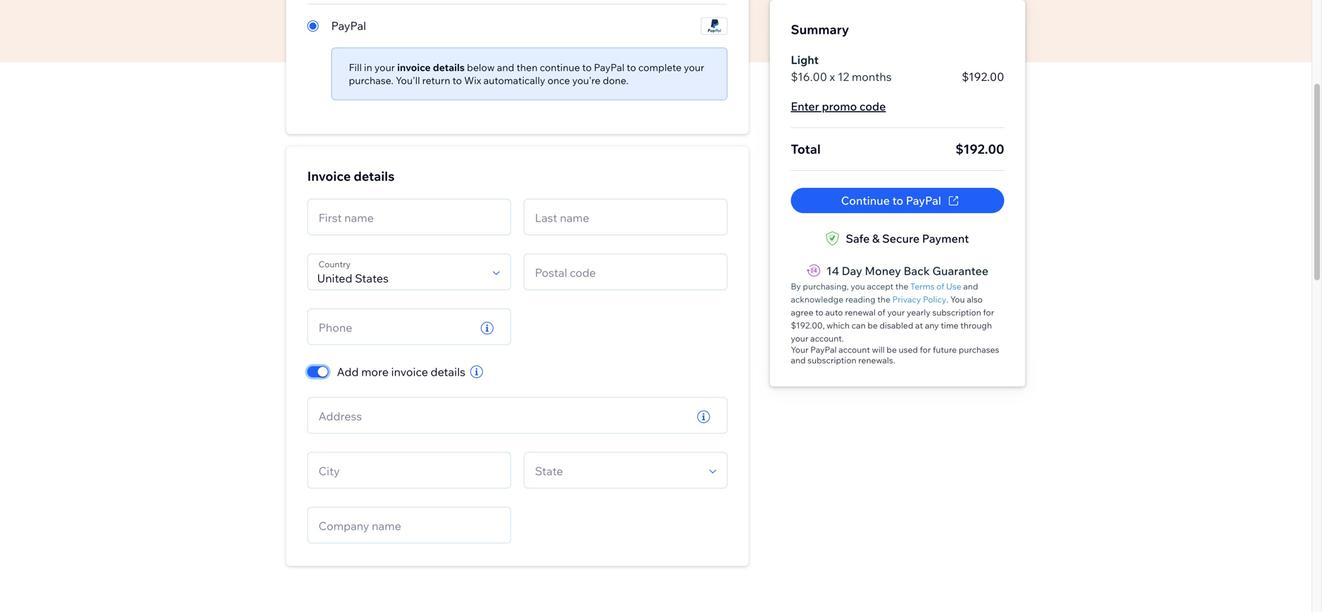 Task type: describe. For each thing, give the bounding box(es) containing it.
time
[[941, 320, 959, 331]]

and inside the and acknowledge reading the
[[963, 281, 978, 292]]

through
[[960, 320, 992, 331]]

in
[[364, 61, 372, 74]]

more
[[361, 365, 389, 379]]

fill
[[349, 61, 362, 74]]

name for company name
[[372, 519, 401, 533]]

state
[[535, 464, 563, 478]]

also
[[967, 294, 983, 305]]

purchase.
[[349, 74, 393, 87]]

you
[[950, 294, 965, 305]]

and inside you also agree to auto renewal of your yearly subscription for $192.00, which can be disabled at any time through your account. your paypal account will be used for future purchases and subscription renewals.
[[791, 355, 806, 366]]

1 horizontal spatial for
[[983, 307, 994, 318]]

your inside below and then continue to paypal to complete your purchase. you'll return to wix automatically once you're done.
[[684, 61, 704, 74]]

account.
[[810, 333, 844, 344]]

0 vertical spatial the
[[895, 281, 908, 292]]

acknowledge
[[791, 294, 843, 305]]

postal
[[535, 266, 567, 280]]

which
[[827, 320, 850, 331]]

privacy policy link
[[892, 291, 946, 308]]

phone
[[319, 321, 352, 335]]

your up 'your'
[[791, 333, 808, 344]]

privacy
[[892, 294, 921, 305]]

address
[[319, 409, 362, 423]]

automatically
[[483, 74, 545, 87]]

you'll
[[396, 74, 420, 87]]

to up you're
[[582, 61, 592, 74]]

by purchasing, you accept the terms of use
[[791, 281, 961, 292]]

account
[[839, 345, 870, 355]]

and acknowledge reading the
[[791, 281, 978, 305]]

0 horizontal spatial for
[[920, 345, 931, 355]]

and inside below and then continue to paypal to complete your purchase. you'll return to wix automatically once you're done.
[[497, 61, 514, 74]]

you
[[851, 281, 865, 292]]

reading
[[845, 294, 875, 305]]

invoice
[[307, 168, 351, 184]]

first
[[319, 211, 342, 225]]

you also agree to auto renewal of your yearly subscription for $192.00, which can be disabled at any time through your account. your paypal account will be used for future purchases and subscription renewals.
[[791, 294, 999, 366]]

paypal inside below and then continue to paypal to complete your purchase. you'll return to wix automatically once you're done.
[[594, 61, 624, 74]]

add
[[337, 365, 359, 379]]

Last name text field
[[531, 200, 720, 235]]

promo
[[822, 99, 857, 113]]

1 vertical spatial invoice
[[391, 365, 428, 379]]

your up disabled
[[887, 307, 905, 318]]

Address text field
[[314, 398, 687, 433]]

last
[[535, 211, 557, 225]]

disabled
[[880, 320, 913, 331]]

code inside button
[[860, 99, 886, 113]]

of for your
[[878, 307, 885, 318]]

complete
[[638, 61, 682, 74]]

2 vertical spatial details
[[431, 365, 465, 379]]

company
[[319, 519, 369, 533]]

light
[[791, 53, 819, 67]]

continue
[[841, 194, 890, 208]]

city
[[319, 464, 340, 478]]

payment
[[922, 232, 969, 246]]

you're
[[572, 74, 601, 87]]

continue to paypal
[[841, 194, 941, 208]]

1 horizontal spatial subscription
[[932, 307, 981, 318]]

any
[[925, 320, 939, 331]]

enter promo code
[[791, 99, 886, 113]]

purchases
[[959, 345, 999, 355]]

0 horizontal spatial be
[[868, 320, 878, 331]]

Company name text field
[[314, 508, 504, 543]]

City text field
[[314, 453, 504, 488]]

to inside button
[[892, 194, 903, 208]]

can
[[852, 320, 866, 331]]

terms of use link
[[910, 278, 961, 295]]

add more invoice details
[[337, 365, 465, 379]]

below
[[467, 61, 495, 74]]

0 vertical spatial details
[[433, 61, 465, 74]]

once
[[548, 74, 570, 87]]

State field
[[531, 453, 703, 488]]

safe & secure payment
[[846, 232, 969, 246]]

terms
[[910, 281, 935, 292]]

invoice details
[[307, 168, 395, 184]]

1 vertical spatial subscription
[[808, 355, 856, 366]]

to left wix
[[452, 74, 462, 87]]

0 vertical spatial invoice
[[397, 61, 431, 74]]

$192.00,
[[791, 320, 825, 331]]

wix
[[464, 74, 481, 87]]

continue
[[540, 61, 580, 74]]

total
[[791, 141, 821, 157]]



Task type: vqa. For each thing, say whether or not it's contained in the screenshot.
Send to the middle
no



Task type: locate. For each thing, give the bounding box(es) containing it.
first name
[[319, 211, 374, 225]]

name for first name
[[344, 211, 374, 225]]

$192.00 for total
[[956, 141, 1004, 157]]

paypal up 'fill'
[[331, 19, 366, 33]]

the up 'privacy'
[[895, 281, 908, 292]]

of inside you also agree to auto renewal of your yearly subscription for $192.00, which can be disabled at any time through your account. your paypal account will be used for future purchases and subscription renewals.
[[878, 307, 885, 318]]

0 horizontal spatial the
[[877, 294, 890, 305]]

the down accept
[[877, 294, 890, 305]]

future
[[933, 345, 957, 355]]

then
[[516, 61, 538, 74]]

of for use
[[936, 281, 944, 292]]

be right can
[[868, 320, 878, 331]]

done.
[[603, 74, 629, 87]]

guarantee
[[932, 264, 988, 278]]

money
[[865, 264, 901, 278]]

renewal
[[845, 307, 876, 318]]

name right the last
[[560, 211, 589, 225]]

1 vertical spatial of
[[878, 307, 885, 318]]

0 vertical spatial code
[[860, 99, 886, 113]]

summary
[[791, 21, 849, 37]]

1 vertical spatial $192.00
[[956, 141, 1004, 157]]

$192.00 for $16.00 x 12 months
[[962, 70, 1004, 84]]

and up also at right
[[963, 281, 978, 292]]

at
[[915, 320, 923, 331]]

0 vertical spatial of
[[936, 281, 944, 292]]

be
[[868, 320, 878, 331], [887, 345, 897, 355]]

0 horizontal spatial code
[[570, 266, 596, 280]]

Phone telephone field
[[314, 309, 470, 345]]

be right will
[[887, 345, 897, 355]]

details up return
[[433, 61, 465, 74]]

1 vertical spatial be
[[887, 345, 897, 355]]

details up the address "text field"
[[431, 365, 465, 379]]

Postal code text field
[[531, 254, 720, 290]]

to right continue
[[892, 194, 903, 208]]

0 horizontal spatial and
[[497, 61, 514, 74]]

First name text field
[[314, 200, 504, 235]]

will
[[872, 345, 885, 355]]

14 day money back guarantee
[[826, 264, 988, 278]]

company name
[[319, 519, 401, 533]]

invoice
[[397, 61, 431, 74], [391, 365, 428, 379]]

for
[[983, 307, 994, 318], [920, 345, 931, 355]]

renewals.
[[858, 355, 895, 366]]

1 horizontal spatial be
[[887, 345, 897, 355]]

auto
[[825, 307, 843, 318]]

the inside the and acknowledge reading the
[[877, 294, 890, 305]]

by
[[791, 281, 801, 292]]

1 horizontal spatial and
[[791, 355, 806, 366]]

postal code
[[535, 266, 596, 280]]

paypal inside button
[[906, 194, 941, 208]]

12
[[838, 70, 849, 84]]

your right complete
[[684, 61, 704, 74]]

of down the and acknowledge reading the
[[878, 307, 885, 318]]

use
[[946, 281, 961, 292]]

the
[[895, 281, 908, 292], [877, 294, 890, 305]]

details
[[433, 61, 465, 74], [354, 168, 395, 184], [431, 365, 465, 379]]

1 horizontal spatial the
[[895, 281, 908, 292]]

fill in your invoice details
[[349, 61, 465, 74]]

1 horizontal spatial code
[[860, 99, 886, 113]]

for right used on the bottom right
[[920, 345, 931, 355]]

paypal up done.
[[594, 61, 624, 74]]

to down acknowledge
[[815, 307, 823, 318]]

1 vertical spatial details
[[354, 168, 395, 184]]

and down $192.00,
[[791, 355, 806, 366]]

1 vertical spatial the
[[877, 294, 890, 305]]

your right in
[[374, 61, 395, 74]]

subscription down you on the top right of page
[[932, 307, 981, 318]]

0 horizontal spatial of
[[878, 307, 885, 318]]

1 vertical spatial for
[[920, 345, 931, 355]]

last name
[[535, 211, 589, 225]]

0 horizontal spatial subscription
[[808, 355, 856, 366]]

used
[[899, 345, 918, 355]]

and up automatically
[[497, 61, 514, 74]]

secure
[[882, 232, 920, 246]]

yearly
[[907, 307, 930, 318]]

1 horizontal spatial of
[[936, 281, 944, 292]]

$16.00 x 12 months
[[791, 70, 892, 84]]

0 vertical spatial and
[[497, 61, 514, 74]]

1 vertical spatial and
[[963, 281, 978, 292]]

name
[[344, 211, 374, 225], [560, 211, 589, 225], [372, 519, 401, 533]]

paypal
[[331, 19, 366, 33], [594, 61, 624, 74], [906, 194, 941, 208], [810, 345, 837, 355]]

0 vertical spatial $192.00
[[962, 70, 1004, 84]]

safe
[[846, 232, 870, 246]]

for up through
[[983, 307, 994, 318]]

your
[[791, 345, 809, 355]]

continue to paypal button
[[791, 188, 1004, 213]]

0 vertical spatial be
[[868, 320, 878, 331]]

paypal up safe & secure payment
[[906, 194, 941, 208]]

accept
[[867, 281, 893, 292]]

None field
[[314, 254, 486, 290]]

return
[[422, 74, 450, 87]]

to inside you also agree to auto renewal of your yearly subscription for $192.00, which can be disabled at any time through your account. your paypal account will be used for future purchases and subscription renewals.
[[815, 307, 823, 318]]

.
[[946, 294, 948, 305]]

below and then continue to paypal to complete your purchase. you'll return to wix automatically once you're done.
[[349, 61, 704, 87]]

name for last name
[[560, 211, 589, 225]]

months
[[852, 70, 892, 84]]

policy
[[923, 294, 946, 305]]

x
[[830, 70, 835, 84]]

privacy policy .
[[892, 294, 948, 305]]

&
[[872, 232, 880, 246]]

back
[[904, 264, 930, 278]]

2 horizontal spatial and
[[963, 281, 978, 292]]

0 vertical spatial for
[[983, 307, 994, 318]]

14
[[826, 264, 839, 278]]

details right invoice
[[354, 168, 395, 184]]

enter
[[791, 99, 819, 113]]

name right first
[[344, 211, 374, 225]]

to
[[582, 61, 592, 74], [627, 61, 636, 74], [452, 74, 462, 87], [892, 194, 903, 208], [815, 307, 823, 318]]

code
[[860, 99, 886, 113], [570, 266, 596, 280]]

day
[[842, 264, 862, 278]]

$16.00
[[791, 70, 827, 84]]

0 vertical spatial subscription
[[932, 307, 981, 318]]

code right postal
[[570, 266, 596, 280]]

invoice right more
[[391, 365, 428, 379]]

1 vertical spatial code
[[570, 266, 596, 280]]

of
[[936, 281, 944, 292], [878, 307, 885, 318]]

subscription down "account."
[[808, 355, 856, 366]]

to up done.
[[627, 61, 636, 74]]

$192.00
[[962, 70, 1004, 84], [956, 141, 1004, 157]]

paypal inside you also agree to auto renewal of your yearly subscription for $192.00, which can be disabled at any time through your account. your paypal account will be used for future purchases and subscription renewals.
[[810, 345, 837, 355]]

agree
[[791, 307, 813, 318]]

code down months
[[860, 99, 886, 113]]

of left use
[[936, 281, 944, 292]]

name right company
[[372, 519, 401, 533]]

2 vertical spatial and
[[791, 355, 806, 366]]

paypal down "account."
[[810, 345, 837, 355]]

enter promo code button
[[791, 98, 886, 115]]

invoice up you'll
[[397, 61, 431, 74]]

purchasing,
[[803, 281, 849, 292]]



